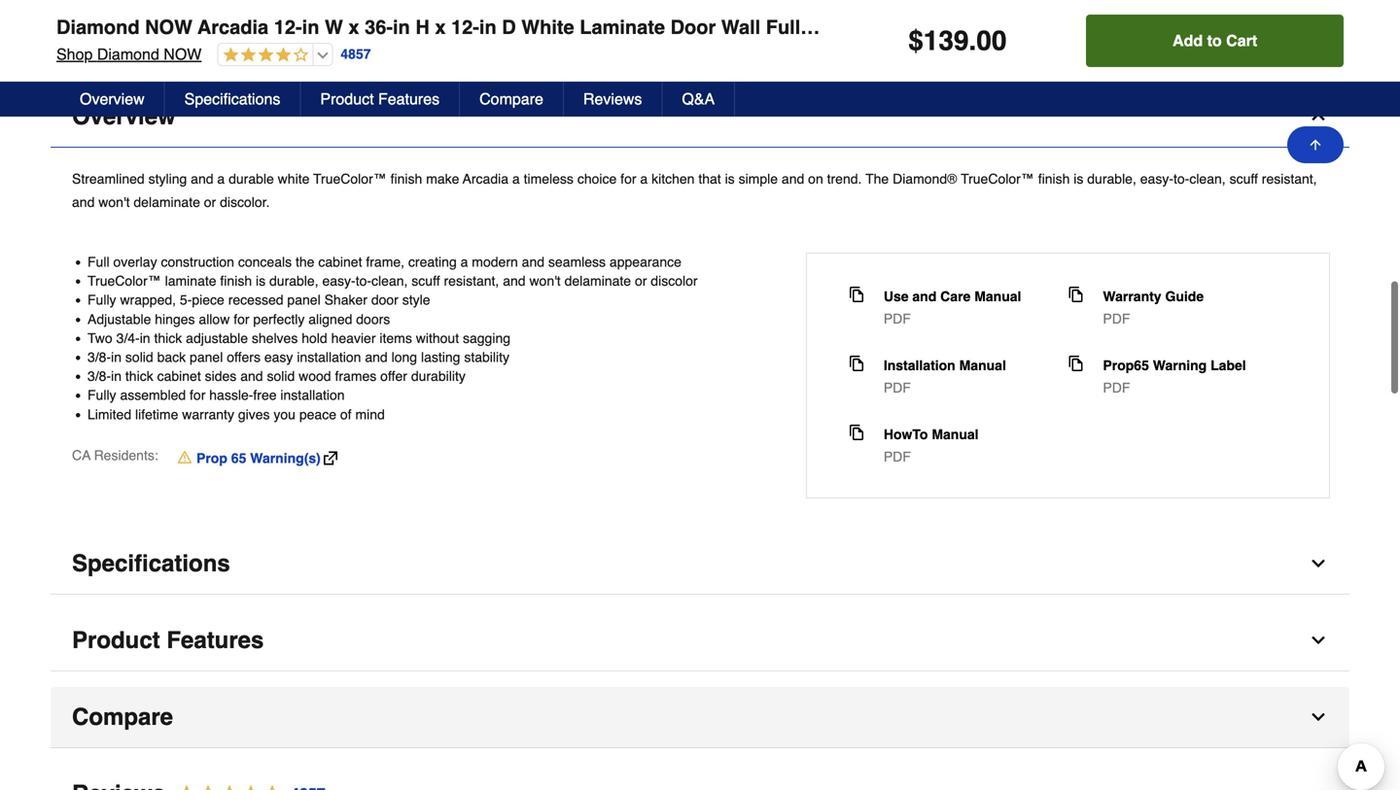 Task type: describe. For each thing, give the bounding box(es) containing it.
easy- inside "full overlay construction conceals the cabinet frame, creating a modern and seamless appearance truecolor™ laminate finish is durable, easy-to-clean, scuff resistant, and won't delaminate or discolor fully wrapped, 5-piece recessed panel shaker door style adjustable hinges allow for perfectly aligned doors two 3/4-in thick adjustable shelves hold heavier items without sagging 3/8-in solid back panel offers easy installation and long lasting stability 3/8-in thick cabinet sides and solid wood frames offer durability fully assembled for hassle-free installation limited lifetime warranty gives you peace of mind"
[[322, 273, 356, 289]]

document image for installation
[[849, 356, 865, 372]]

full overlay construction conceals the cabinet frame, creating a modern and seamless appearance truecolor™ laminate finish is durable, easy-to-clean, scuff resistant, and won't delaminate or discolor fully wrapped, 5-piece recessed panel shaker door style adjustable hinges allow for perfectly aligned doors two 3/4-in thick adjustable shelves hold heavier items without sagging 3/8-in solid back panel offers easy installation and long lasting stability 3/8-in thick cabinet sides and solid wood frames offer durability fully assembled for hassle-free installation limited lifetime warranty gives you peace of mind
[[88, 254, 698, 422]]

3 chevron down image from the top
[[1309, 785, 1329, 791]]

in down adjustable at the top left of the page
[[140, 331, 150, 346]]

simple
[[739, 171, 778, 187]]

65
[[231, 451, 246, 466]]

and right styling
[[191, 171, 214, 187]]

or inside "full overlay construction conceals the cabinet frame, creating a modern and seamless appearance truecolor™ laminate finish is durable, easy-to-clean, scuff resistant, and won't delaminate or discolor fully wrapped, 5-piece recessed panel shaker door style adjustable hinges allow for perfectly aligned doors two 3/4-in thick adjustable shelves hold heavier items without sagging 3/8-in solid back panel offers easy installation and long lasting stability 3/8-in thick cabinet sides and solid wood frames offer durability fully assembled for hassle-free installation limited lifetime warranty gives you peace of mind"
[[635, 273, 647, 289]]

1 vertical spatial solid
[[267, 369, 295, 384]]

chevron down image
[[1309, 708, 1329, 728]]

two
[[88, 331, 113, 346]]

1 vertical spatial 4 stars image
[[165, 782, 327, 791]]

add
[[1173, 32, 1204, 50]]

appearance
[[610, 254, 682, 270]]

installation manual pdf
[[884, 358, 1007, 396]]

arcadia inside streamlined styling and a durable white truecolor™ finish make arcadia a timeless choice for a kitchen that is simple and on trend. the diamond® truecolor™ finish is durable, easy-to-clean, scuff resistant, and won't delaminate or discolor.
[[463, 171, 509, 187]]

a left durable
[[217, 171, 225, 187]]

long
[[392, 350, 417, 365]]

pdf inside use and care manual pdf
[[884, 311, 911, 327]]

wall
[[722, 16, 761, 38]]

the
[[296, 254, 315, 270]]

0 vertical spatial fully
[[766, 16, 812, 38]]

full
[[88, 254, 110, 270]]

assembled
[[817, 16, 920, 38]]

adjustable
[[186, 331, 248, 346]]

and down modern
[[503, 273, 526, 289]]

document image for howto
[[849, 425, 865, 441]]

seamless
[[549, 254, 606, 270]]

1 vertical spatial fully
[[88, 293, 116, 308]]

document image for warranty
[[1069, 287, 1084, 303]]

0 horizontal spatial compare
[[72, 704, 173, 731]]

wrapped,
[[120, 293, 176, 308]]

0 vertical spatial compare button
[[460, 82, 564, 117]]

discolor.
[[220, 195, 270, 210]]

you
[[274, 407, 296, 422]]

h
[[416, 16, 430, 38]]

and inside use and care manual pdf
[[913, 289, 937, 305]]

easy
[[264, 350, 293, 365]]

overview button up that
[[51, 87, 1350, 148]]

36-
[[365, 16, 393, 38]]

2 horizontal spatial finish
[[1039, 171, 1070, 187]]

lasting
[[421, 350, 461, 365]]

modern
[[472, 254, 518, 270]]

(recessed
[[1002, 16, 1100, 38]]

1 vertical spatial specifications button
[[51, 534, 1350, 595]]

0 horizontal spatial panel
[[190, 350, 223, 365]]

document image for prop65
[[1069, 356, 1084, 372]]

of
[[340, 407, 352, 422]]

2 door from the left
[[1233, 16, 1278, 38]]

link icon image
[[324, 452, 337, 465]]

scuff inside "full overlay construction conceals the cabinet frame, creating a modern and seamless appearance truecolor™ laminate finish is durable, easy-to-clean, scuff resistant, and won't delaminate or discolor fully wrapped, 5-piece recessed panel shaker door style adjustable hinges allow for perfectly aligned doors two 3/4-in thick adjustable shelves hold heavier items without sagging 3/8-in solid back panel offers easy installation and long lasting stability 3/8-in thick cabinet sides and solid wood frames offer durability fully assembled for hassle-free installation limited lifetime warranty gives you peace of mind"
[[412, 273, 440, 289]]

1 horizontal spatial is
[[725, 171, 735, 187]]

allow
[[199, 312, 230, 327]]

save
[[607, 19, 633, 33]]

warranty guide link
[[1104, 287, 1204, 306]]

w
[[325, 16, 343, 38]]

frames
[[335, 369, 377, 384]]

on
[[809, 171, 824, 187]]

pdf inside prop65 warning label pdf
[[1104, 380, 1131, 396]]

delaminate inside streamlined styling and a durable white truecolor™ finish make arcadia a timeless choice for a kitchen that is simple and on trend. the diamond® truecolor™ finish is durable, easy-to-clean, scuff resistant, and won't delaminate or discolor.
[[134, 195, 200, 210]]

0 vertical spatial installation
[[297, 350, 361, 365]]

use and care manual pdf
[[884, 289, 1022, 327]]

$189.00 save $ 10
[[565, 19, 653, 33]]

0 vertical spatial arcadia
[[198, 16, 269, 38]]

reviews
[[584, 90, 642, 108]]

to- inside streamlined styling and a durable white truecolor™ finish make arcadia a timeless choice for a kitchen that is simple and on trend. the diamond® truecolor™ finish is durable, easy-to-clean, scuff resistant, and won't delaminate or discolor.
[[1174, 171, 1190, 187]]

sagging
[[463, 331, 511, 346]]

free
[[253, 388, 277, 403]]

prop65 warning label link
[[1104, 356, 1247, 376]]

warning image
[[178, 450, 192, 465]]

ca
[[72, 448, 91, 463]]

offer
[[381, 369, 408, 384]]

ca residents:
[[72, 448, 158, 463]]

2 12- from the left
[[451, 16, 480, 38]]

1 vertical spatial diamond
[[97, 45, 159, 63]]

diamond now arcadia 12-in w x 36-in h x 12-in d white laminate door wall fully assembled cabinet (recessed panel shaker door style)
[[56, 16, 1337, 38]]

construction
[[161, 254, 234, 270]]

0 vertical spatial thick
[[154, 331, 182, 346]]

durable
[[229, 171, 274, 187]]

wood
[[299, 369, 331, 384]]

1 vertical spatial specifications
[[72, 551, 230, 577]]

1 vertical spatial now
[[164, 45, 202, 63]]

sides
[[205, 369, 237, 384]]

product features for bottommost product features button
[[72, 627, 264, 654]]

residents:
[[94, 448, 158, 463]]

streamlined
[[72, 171, 145, 187]]

1 vertical spatial product features button
[[51, 611, 1350, 672]]

prop65 warning label pdf
[[1104, 358, 1247, 396]]

product for the top product features button
[[320, 90, 374, 108]]

manual for installation manual
[[960, 358, 1007, 374]]

hinges
[[155, 312, 195, 327]]

durable, inside "full overlay construction conceals the cabinet frame, creating a modern and seamless appearance truecolor™ laminate finish is durable, easy-to-clean, scuff resistant, and won't delaminate or discolor fully wrapped, 5-piece recessed panel shaker door style adjustable hinges allow for perfectly aligned doors two 3/4-in thick adjustable shelves hold heavier items without sagging 3/8-in solid back panel offers easy installation and long lasting stability 3/8-in thick cabinet sides and solid wood frames offer durability fully assembled for hassle-free installation limited lifetime warranty gives you peace of mind"
[[269, 273, 319, 289]]

label
[[1211, 358, 1247, 374]]

stability
[[464, 350, 510, 365]]

1 vertical spatial thick
[[125, 369, 153, 384]]

clean, inside streamlined styling and a durable white truecolor™ finish make arcadia a timeless choice for a kitchen that is simple and on trend. the diamond® truecolor™ finish is durable, easy-to-clean, scuff resistant, and won't delaminate or discolor.
[[1190, 171, 1226, 187]]

overview for overview button on top of that
[[72, 103, 176, 130]]

1 horizontal spatial finish
[[391, 171, 423, 187]]

$459.00
[[821, 19, 862, 33]]

and left on
[[782, 171, 805, 187]]

q&a button
[[663, 82, 736, 117]]

0 vertical spatial shaker
[[1162, 16, 1227, 38]]

add to cart button
[[1087, 15, 1344, 67]]

1 vertical spatial compare button
[[51, 688, 1350, 749]]

without
[[416, 331, 459, 346]]

document image for use
[[849, 287, 865, 303]]

style)
[[1284, 16, 1337, 38]]

prop
[[197, 451, 228, 466]]

frame,
[[366, 254, 405, 270]]

add to cart
[[1173, 32, 1258, 50]]

peace
[[299, 407, 337, 422]]

0 vertical spatial cabinet
[[318, 254, 362, 270]]

warning
[[1154, 358, 1207, 374]]

and down offers at left top
[[240, 369, 263, 384]]

a left 'timeless'
[[513, 171, 520, 187]]

in left h
[[393, 16, 410, 38]]

2 3/8- from the top
[[88, 369, 111, 384]]

use
[[884, 289, 909, 305]]

conceals
[[238, 254, 292, 270]]

piece
[[192, 293, 225, 308]]

laminate
[[580, 16, 665, 38]]

is inside "full overlay construction conceals the cabinet frame, creating a modern and seamless appearance truecolor™ laminate finish is durable, easy-to-clean, scuff resistant, and won't delaminate or discolor fully wrapped, 5-piece recessed panel shaker door style adjustable hinges allow for perfectly aligned doors two 3/4-in thick adjustable shelves hold heavier items without sagging 3/8-in solid back panel offers easy installation and long lasting stability 3/8-in thick cabinet sides and solid wood frames offer durability fully assembled for hassle-free installation limited lifetime warranty gives you peace of mind"
[[256, 273, 266, 289]]

features for bottommost product features button
[[167, 627, 264, 654]]

0 vertical spatial specifications
[[185, 90, 281, 108]]

0 vertical spatial now
[[145, 16, 193, 38]]

trend.
[[827, 171, 862, 187]]

2 horizontal spatial is
[[1074, 171, 1084, 187]]

shelves
[[252, 331, 298, 346]]

prop 65 warning(s) link
[[178, 449, 337, 468]]

durable, inside streamlined styling and a durable white truecolor™ finish make arcadia a timeless choice for a kitchen that is simple and on trend. the diamond® truecolor™ finish is durable, easy-to-clean, scuff resistant, and won't delaminate or discolor.
[[1088, 171, 1137, 187]]

in down 3/4-
[[111, 350, 122, 365]]

1 x from the left
[[349, 16, 359, 38]]

in left d
[[480, 16, 497, 38]]

that
[[699, 171, 722, 187]]

panel
[[1105, 16, 1157, 38]]

pdf for warranty guide pdf
[[1104, 311, 1131, 327]]

white
[[522, 16, 575, 38]]

howto manual link
[[884, 425, 979, 445]]

2 x from the left
[[435, 16, 446, 38]]

delaminate inside "full overlay construction conceals the cabinet frame, creating a modern and seamless appearance truecolor™ laminate finish is durable, easy-to-clean, scuff resistant, and won't delaminate or discolor fully wrapped, 5-piece recessed panel shaker door style adjustable hinges allow for perfectly aligned doors two 3/4-in thick adjustable shelves hold heavier items without sagging 3/8-in solid back panel offers easy installation and long lasting stability 3/8-in thick cabinet sides and solid wood frames offer durability fully assembled for hassle-free installation limited lifetime warranty gives you peace of mind"
[[565, 273, 631, 289]]

1 vertical spatial for
[[234, 312, 250, 327]]



Task type: locate. For each thing, give the bounding box(es) containing it.
diamond
[[56, 16, 140, 38], [97, 45, 159, 63]]

$ 139 . 00
[[909, 25, 1007, 56]]

0 vertical spatial easy-
[[1141, 171, 1174, 187]]

60
[[901, 19, 914, 33]]

a left kitchen
[[641, 171, 648, 187]]

aligned
[[309, 312, 353, 327]]

installation down wood
[[281, 388, 345, 403]]

0 vertical spatial compare
[[480, 90, 544, 108]]

$189.00
[[565, 19, 603, 33]]

or inside streamlined styling and a durable white truecolor™ finish make arcadia a timeless choice for a kitchen that is simple and on trend. the diamond® truecolor™ finish is durable, easy-to-clean, scuff resistant, and won't delaminate or discolor.
[[204, 195, 216, 210]]

0 horizontal spatial clean,
[[372, 273, 408, 289]]

door right the to
[[1233, 16, 1278, 38]]

specifications
[[185, 90, 281, 108], [72, 551, 230, 577]]

won't inside "full overlay construction conceals the cabinet frame, creating a modern and seamless appearance truecolor™ laminate finish is durable, easy-to-clean, scuff resistant, and won't delaminate or discolor fully wrapped, 5-piece recessed panel shaker door style adjustable hinges allow for perfectly aligned doors two 3/4-in thick adjustable shelves hold heavier items without sagging 3/8-in solid back panel offers easy installation and long lasting stability 3/8-in thick cabinet sides and solid wood frames offer durability fully assembled for hassle-free installation limited lifetime warranty gives you peace of mind"
[[530, 273, 561, 289]]

2 vertical spatial chevron down image
[[1309, 785, 1329, 791]]

0 vertical spatial specifications button
[[165, 82, 301, 117]]

1 horizontal spatial cabinet
[[318, 254, 362, 270]]

to- inside "full overlay construction conceals the cabinet frame, creating a modern and seamless appearance truecolor™ laminate finish is durable, easy-to-clean, scuff resistant, and won't delaminate or discolor fully wrapped, 5-piece recessed panel shaker door style adjustable hinges allow for perfectly aligned doors two 3/4-in thick adjustable shelves hold heavier items without sagging 3/8-in solid back panel offers easy installation and long lasting stability 3/8-in thick cabinet sides and solid wood frames offer durability fully assembled for hassle-free installation limited lifetime warranty gives you peace of mind"
[[356, 273, 372, 289]]

the
[[866, 171, 889, 187]]

0 vertical spatial chevron down image
[[1309, 555, 1329, 574]]

overview button down shop diamond now in the left of the page
[[60, 82, 165, 117]]

$ right save
[[635, 19, 642, 33]]

manual
[[975, 289, 1022, 305], [960, 358, 1007, 374], [932, 427, 979, 443]]

care
[[941, 289, 971, 305]]

00
[[977, 25, 1007, 56]]

2 chevron down image from the top
[[1309, 631, 1329, 651]]

compare button
[[460, 82, 564, 117], [51, 688, 1350, 749]]

4857
[[341, 46, 371, 62]]

panel down adjustable
[[190, 350, 223, 365]]

and up the offer
[[365, 350, 388, 365]]

resistant,
[[1262, 171, 1318, 187], [444, 273, 499, 289]]

howto manual pdf
[[884, 427, 979, 465]]

for inside streamlined styling and a durable white truecolor™ finish make arcadia a timeless choice for a kitchen that is simple and on trend. the diamond® truecolor™ finish is durable, easy-to-clean, scuff resistant, and won't delaminate or discolor.
[[621, 171, 637, 187]]

0 horizontal spatial product
[[72, 627, 160, 654]]

12- left w at the left top of page
[[274, 16, 302, 38]]

2 horizontal spatial for
[[621, 171, 637, 187]]

manual inside "howto manual pdf"
[[932, 427, 979, 443]]

and down the streamlined
[[72, 195, 95, 210]]

shaker inside "full overlay construction conceals the cabinet frame, creating a modern and seamless appearance truecolor™ laminate finish is durable, easy-to-clean, scuff resistant, and won't delaminate or discolor fully wrapped, 5-piece recessed panel shaker door style adjustable hinges allow for perfectly aligned doors two 3/4-in thick adjustable shelves hold heavier items without sagging 3/8-in solid back panel offers easy installation and long lasting stability 3/8-in thick cabinet sides and solid wood frames offer durability fully assembled for hassle-free installation limited lifetime warranty gives you peace of mind"
[[325, 293, 368, 308]]

easy- inside streamlined styling and a durable white truecolor™ finish make arcadia a timeless choice for a kitchen that is simple and on trend. the diamond® truecolor™ finish is durable, easy-to-clean, scuff resistant, and won't delaminate or discolor.
[[1141, 171, 1174, 187]]

1 horizontal spatial easy-
[[1141, 171, 1174, 187]]

or left discolor.
[[204, 195, 216, 210]]

clean, inside "full overlay construction conceals the cabinet frame, creating a modern and seamless appearance truecolor™ laminate finish is durable, easy-to-clean, scuff resistant, and won't delaminate or discolor fully wrapped, 5-piece recessed panel shaker door style adjustable hinges allow for perfectly aligned doors two 3/4-in thick adjustable shelves hold heavier items without sagging 3/8-in solid back panel offers easy installation and long lasting stability 3/8-in thick cabinet sides and solid wood frames offer durability fully assembled for hassle-free installation limited lifetime warranty gives you peace of mind"
[[372, 273, 408, 289]]

1 vertical spatial manual
[[960, 358, 1007, 374]]

truecolor™ right the white
[[313, 171, 387, 187]]

0 horizontal spatial shaker
[[325, 293, 368, 308]]

0 vertical spatial clean,
[[1190, 171, 1226, 187]]

2 vertical spatial manual
[[932, 427, 979, 443]]

recessed
[[228, 293, 284, 308]]

chevron down image inside product features button
[[1309, 631, 1329, 651]]

solid
[[125, 350, 153, 365], [267, 369, 295, 384]]

0 horizontal spatial product features
[[72, 627, 264, 654]]

finish inside "full overlay construction conceals the cabinet frame, creating a modern and seamless appearance truecolor™ laminate finish is durable, easy-to-clean, scuff resistant, and won't delaminate or discolor fully wrapped, 5-piece recessed panel shaker door style adjustable hinges allow for perfectly aligned doors two 3/4-in thick adjustable shelves hold heavier items without sagging 3/8-in solid back panel offers easy installation and long lasting stability 3/8-in thick cabinet sides and solid wood frames offer durability fully assembled for hassle-free installation limited lifetime warranty gives you peace of mind"
[[220, 273, 252, 289]]

offers
[[227, 350, 261, 365]]

2 horizontal spatial truecolor™
[[961, 171, 1035, 187]]

product for bottommost product features button
[[72, 627, 160, 654]]

1 vertical spatial product features
[[72, 627, 264, 654]]

features for the top product features button
[[378, 90, 440, 108]]

for down recessed on the left top of the page
[[234, 312, 250, 327]]

1 3/8- from the top
[[88, 350, 111, 365]]

shop diamond now
[[56, 45, 202, 63]]

specifications button
[[165, 82, 301, 117], [51, 534, 1350, 595]]

chevron down image for specifications
[[1309, 555, 1329, 574]]

solid down easy
[[267, 369, 295, 384]]

reviews button
[[564, 82, 663, 117]]

1 horizontal spatial x
[[435, 16, 446, 38]]

0 vertical spatial features
[[378, 90, 440, 108]]

0 vertical spatial panel
[[287, 293, 321, 308]]

pdf down use
[[884, 311, 911, 327]]

pdf down 'warranty'
[[1104, 311, 1131, 327]]

0 horizontal spatial is
[[256, 273, 266, 289]]

1 vertical spatial clean,
[[372, 273, 408, 289]]

cart
[[1227, 32, 1258, 50]]

streamlined styling and a durable white truecolor™ finish make arcadia a timeless choice for a kitchen that is simple and on trend. the diamond® truecolor™ finish is durable, easy-to-clean, scuff resistant, and won't delaminate or discolor.
[[72, 171, 1318, 210]]

2 vertical spatial fully
[[88, 388, 116, 403]]

0 horizontal spatial features
[[167, 627, 264, 654]]

fully
[[766, 16, 812, 38], [88, 293, 116, 308], [88, 388, 116, 403]]

installation up wood
[[297, 350, 361, 365]]

shop
[[56, 45, 93, 63]]

heavier
[[331, 331, 376, 346]]

overview for overview button underneath shop diamond now in the left of the page
[[80, 90, 145, 108]]

chevron up image
[[1309, 107, 1329, 126]]

document image left 'warranty'
[[1069, 287, 1084, 303]]

hold
[[302, 331, 328, 346]]

0 horizontal spatial cabinet
[[157, 369, 201, 384]]

prop65
[[1104, 358, 1150, 374]]

2 vertical spatial for
[[190, 388, 206, 403]]

prop 65 warning(s)
[[197, 451, 321, 466]]

door
[[371, 293, 399, 308]]

resistant, inside "full overlay construction conceals the cabinet frame, creating a modern and seamless appearance truecolor™ laminate finish is durable, easy-to-clean, scuff resistant, and won't delaminate or discolor fully wrapped, 5-piece recessed panel shaker door style adjustable hinges allow for perfectly aligned doors two 3/4-in thick adjustable shelves hold heavier items without sagging 3/8-in solid back panel offers easy installation and long lasting stability 3/8-in thick cabinet sides and solid wood frames offer durability fully assembled for hassle-free installation limited lifetime warranty gives you peace of mind"
[[444, 273, 499, 289]]

1 horizontal spatial to-
[[1174, 171, 1190, 187]]

d
[[502, 16, 516, 38]]

cabinet
[[926, 16, 997, 38]]

12- right h
[[451, 16, 480, 38]]

installation
[[884, 358, 956, 374]]

perfectly
[[253, 312, 305, 327]]

0 horizontal spatial durable,
[[269, 273, 319, 289]]

1 chevron down image from the top
[[1309, 555, 1329, 574]]

won't inside streamlined styling and a durable white truecolor™ finish make arcadia a timeless choice for a kitchen that is simple and on trend. the diamond® truecolor™ finish is durable, easy-to-clean, scuff resistant, and won't delaminate or discolor.
[[98, 195, 130, 210]]

fully right wall
[[766, 16, 812, 38]]

pdf down prop65 on the top right of page
[[1104, 380, 1131, 396]]

truecolor™ inside "full overlay construction conceals the cabinet frame, creating a modern and seamless appearance truecolor™ laminate finish is durable, easy-to-clean, scuff resistant, and won't delaminate or discolor fully wrapped, 5-piece recessed panel shaker door style adjustable hinges allow for perfectly aligned doors two 3/4-in thick adjustable shelves hold heavier items without sagging 3/8-in solid back panel offers easy installation and long lasting stability 3/8-in thick cabinet sides and solid wood frames offer durability fully assembled for hassle-free installation limited lifetime warranty gives you peace of mind"
[[88, 273, 161, 289]]

for right choice
[[621, 171, 637, 187]]

$
[[635, 19, 642, 33], [909, 25, 924, 56]]

1 horizontal spatial compare
[[480, 90, 544, 108]]

1 vertical spatial scuff
[[412, 273, 440, 289]]

product features for the top product features button
[[320, 90, 440, 108]]

thick up assembled
[[125, 369, 153, 384]]

2 document image from the top
[[849, 356, 865, 372]]

in up limited
[[111, 369, 122, 384]]

cabinet right the
[[318, 254, 362, 270]]

.
[[969, 25, 977, 56]]

panel up perfectly at top
[[287, 293, 321, 308]]

0 horizontal spatial won't
[[98, 195, 130, 210]]

document image left use
[[849, 287, 865, 303]]

1 horizontal spatial scuff
[[1230, 171, 1259, 187]]

document image
[[1069, 287, 1084, 303], [1069, 356, 1084, 372], [849, 425, 865, 441]]

1 vertical spatial delaminate
[[565, 273, 631, 289]]

1 vertical spatial arcadia
[[463, 171, 509, 187]]

document image left prop65 on the top right of page
[[1069, 356, 1084, 372]]

in
[[302, 16, 319, 38], [393, 16, 410, 38], [480, 16, 497, 38], [140, 331, 150, 346], [111, 350, 122, 365], [111, 369, 122, 384]]

0 vertical spatial product
[[320, 90, 374, 108]]

1 vertical spatial easy-
[[322, 273, 356, 289]]

diamond up shop
[[56, 16, 140, 38]]

0 horizontal spatial finish
[[220, 273, 252, 289]]

1 horizontal spatial truecolor™
[[313, 171, 387, 187]]

$ left 'cabinet'
[[909, 25, 924, 56]]

2 vertical spatial document image
[[849, 425, 865, 441]]

1 vertical spatial to-
[[356, 273, 372, 289]]

0 horizontal spatial thick
[[125, 369, 153, 384]]

fully up limited
[[88, 388, 116, 403]]

0 vertical spatial resistant,
[[1262, 171, 1318, 187]]

1 horizontal spatial shaker
[[1162, 16, 1227, 38]]

is
[[725, 171, 735, 187], [1074, 171, 1084, 187], [256, 273, 266, 289]]

or down the appearance
[[635, 273, 647, 289]]

warning(s)
[[250, 451, 321, 466]]

and right modern
[[522, 254, 545, 270]]

1 vertical spatial document image
[[849, 356, 865, 372]]

manual right howto at the bottom
[[932, 427, 979, 443]]

1 horizontal spatial door
[[1233, 16, 1278, 38]]

for up warranty at the left bottom of page
[[190, 388, 206, 403]]

1 vertical spatial compare
[[72, 704, 173, 731]]

0 vertical spatial delaminate
[[134, 195, 200, 210]]

manual for howto manual
[[932, 427, 979, 443]]

solid down 3/4-
[[125, 350, 153, 365]]

scuff inside streamlined styling and a durable white truecolor™ finish make arcadia a timeless choice for a kitchen that is simple and on trend. the diamond® truecolor™ finish is durable, easy-to-clean, scuff resistant, and won't delaminate or discolor.
[[1230, 171, 1259, 187]]

1 vertical spatial product
[[72, 627, 160, 654]]

x
[[349, 16, 359, 38], [435, 16, 446, 38]]

1 document image from the top
[[849, 287, 865, 303]]

1 vertical spatial won't
[[530, 273, 561, 289]]

to
[[1208, 32, 1223, 50]]

document image left installation
[[849, 356, 865, 372]]

styling
[[148, 171, 187, 187]]

compare
[[480, 90, 544, 108], [72, 704, 173, 731]]

fully up adjustable at the top left of the page
[[88, 293, 116, 308]]

0 horizontal spatial or
[[204, 195, 216, 210]]

0 horizontal spatial door
[[671, 16, 716, 38]]

1 door from the left
[[671, 16, 716, 38]]

0 horizontal spatial solid
[[125, 350, 153, 365]]

1 horizontal spatial 12-
[[451, 16, 480, 38]]

resistant, down modern
[[444, 273, 499, 289]]

truecolor™ down overlay
[[88, 273, 161, 289]]

0 vertical spatial or
[[204, 195, 216, 210]]

1 horizontal spatial durable,
[[1088, 171, 1137, 187]]

0 vertical spatial to-
[[1174, 171, 1190, 187]]

4 stars image
[[218, 47, 309, 65], [165, 782, 327, 791]]

easy-
[[1141, 171, 1174, 187], [322, 273, 356, 289]]

in left w at the left top of page
[[302, 16, 319, 38]]

1 vertical spatial cabinet
[[157, 369, 201, 384]]

a left modern
[[461, 254, 468, 270]]

delaminate down styling
[[134, 195, 200, 210]]

3/4-
[[116, 331, 140, 346]]

chevron down image for product features
[[1309, 631, 1329, 651]]

1 vertical spatial panel
[[190, 350, 223, 365]]

pdf inside warranty guide pdf
[[1104, 311, 1131, 327]]

creating
[[409, 254, 457, 270]]

white
[[278, 171, 310, 187]]

and right use
[[913, 289, 937, 305]]

product
[[320, 90, 374, 108], [72, 627, 160, 654]]

1 12- from the left
[[274, 16, 302, 38]]

pdf for installation manual pdf
[[884, 380, 911, 396]]

document image
[[849, 287, 865, 303], [849, 356, 865, 372]]

arrow up image
[[1308, 137, 1324, 153]]

cabinet down back in the top of the page
[[157, 369, 201, 384]]

thick
[[154, 331, 182, 346], [125, 369, 153, 384]]

pdf down installation
[[884, 380, 911, 396]]

0 vertical spatial product features button
[[301, 82, 460, 117]]

style
[[402, 293, 430, 308]]

mind
[[356, 407, 385, 422]]

choice
[[578, 171, 617, 187]]

limited
[[88, 407, 131, 422]]

1 horizontal spatial $
[[909, 25, 924, 56]]

adjustable
[[88, 312, 151, 327]]

resistant, inside streamlined styling and a durable white truecolor™ finish make arcadia a timeless choice for a kitchen that is simple and on trend. the diamond® truecolor™ finish is durable, easy-to-clean, scuff resistant, and won't delaminate or discolor.
[[1262, 171, 1318, 187]]

manual right care
[[975, 289, 1022, 305]]

pdf down howto at the bottom
[[884, 449, 911, 465]]

0 horizontal spatial scuff
[[412, 273, 440, 289]]

manual right installation
[[960, 358, 1007, 374]]

1 vertical spatial shaker
[[325, 293, 368, 308]]

warranty guide pdf
[[1104, 289, 1204, 327]]

gives
[[238, 407, 270, 422]]

a
[[217, 171, 225, 187], [513, 171, 520, 187], [641, 171, 648, 187], [461, 254, 468, 270]]

1 vertical spatial chevron down image
[[1309, 631, 1329, 651]]

lifetime
[[135, 407, 178, 422]]

kitchen
[[652, 171, 695, 187]]

0 vertical spatial 4 stars image
[[218, 47, 309, 65]]

scuff
[[1230, 171, 1259, 187], [412, 273, 440, 289]]

1 horizontal spatial features
[[378, 90, 440, 108]]

0 horizontal spatial $
[[635, 19, 642, 33]]

resistant, down arrow up icon
[[1262, 171, 1318, 187]]

1 vertical spatial installation
[[281, 388, 345, 403]]

finish
[[391, 171, 423, 187], [1039, 171, 1070, 187], [220, 273, 252, 289]]

pdf inside "howto manual pdf"
[[884, 449, 911, 465]]

won't down "seamless"
[[530, 273, 561, 289]]

q&a
[[682, 90, 715, 108]]

installation manual link
[[884, 356, 1007, 376]]

manual inside installation manual pdf
[[960, 358, 1007, 374]]

1 horizontal spatial product
[[320, 90, 374, 108]]

document image left howto at the bottom
[[849, 425, 865, 441]]

139
[[924, 25, 969, 56]]

1 vertical spatial features
[[167, 627, 264, 654]]

1 horizontal spatial won't
[[530, 273, 561, 289]]

diamond right shop
[[97, 45, 159, 63]]

3/8-
[[88, 350, 111, 365], [88, 369, 111, 384]]

discolor
[[651, 273, 698, 289]]

0 horizontal spatial delaminate
[[134, 195, 200, 210]]

delaminate
[[134, 195, 200, 210], [565, 273, 631, 289]]

x right w at the left top of page
[[349, 16, 359, 38]]

howto
[[884, 427, 928, 443]]

0 horizontal spatial x
[[349, 16, 359, 38]]

hassle-
[[209, 388, 253, 403]]

0 vertical spatial 3/8-
[[88, 350, 111, 365]]

0 horizontal spatial for
[[190, 388, 206, 403]]

x right h
[[435, 16, 446, 38]]

warranty
[[182, 407, 234, 422]]

0 vertical spatial document image
[[849, 287, 865, 303]]

12-
[[274, 16, 302, 38], [451, 16, 480, 38]]

won't down the streamlined
[[98, 195, 130, 210]]

overview button
[[60, 82, 165, 117], [51, 87, 1350, 148]]

0 vertical spatial diamond
[[56, 16, 140, 38]]

product features
[[320, 90, 440, 108], [72, 627, 264, 654]]

chevron down image
[[1309, 555, 1329, 574], [1309, 631, 1329, 651], [1309, 785, 1329, 791]]

guide
[[1166, 289, 1204, 305]]

thick up back in the top of the page
[[154, 331, 182, 346]]

pdf inside installation manual pdf
[[884, 380, 911, 396]]

back
[[157, 350, 186, 365]]

durability
[[411, 369, 466, 384]]

features
[[378, 90, 440, 108], [167, 627, 264, 654]]

truecolor™ right diamond®
[[961, 171, 1035, 187]]

door right 10
[[671, 16, 716, 38]]

1 horizontal spatial clean,
[[1190, 171, 1226, 187]]

a inside "full overlay construction conceals the cabinet frame, creating a modern and seamless appearance truecolor™ laminate finish is durable, easy-to-clean, scuff resistant, and won't delaminate or discolor fully wrapped, 5-piece recessed panel shaker door style adjustable hinges allow for perfectly aligned doors two 3/4-in thick adjustable shelves hold heavier items without sagging 3/8-in solid back panel offers easy installation and long lasting stability 3/8-in thick cabinet sides and solid wood frames offer durability fully assembled for hassle-free installation limited lifetime warranty gives you peace of mind"
[[461, 254, 468, 270]]

manual inside use and care manual pdf
[[975, 289, 1022, 305]]

pdf for howto manual pdf
[[884, 449, 911, 465]]

items
[[380, 331, 412, 346]]

delaminate down "seamless"
[[565, 273, 631, 289]]

0 vertical spatial scuff
[[1230, 171, 1259, 187]]

1 horizontal spatial thick
[[154, 331, 182, 346]]

0 horizontal spatial arcadia
[[198, 16, 269, 38]]



Task type: vqa. For each thing, say whether or not it's contained in the screenshot.
Planting Properly link
no



